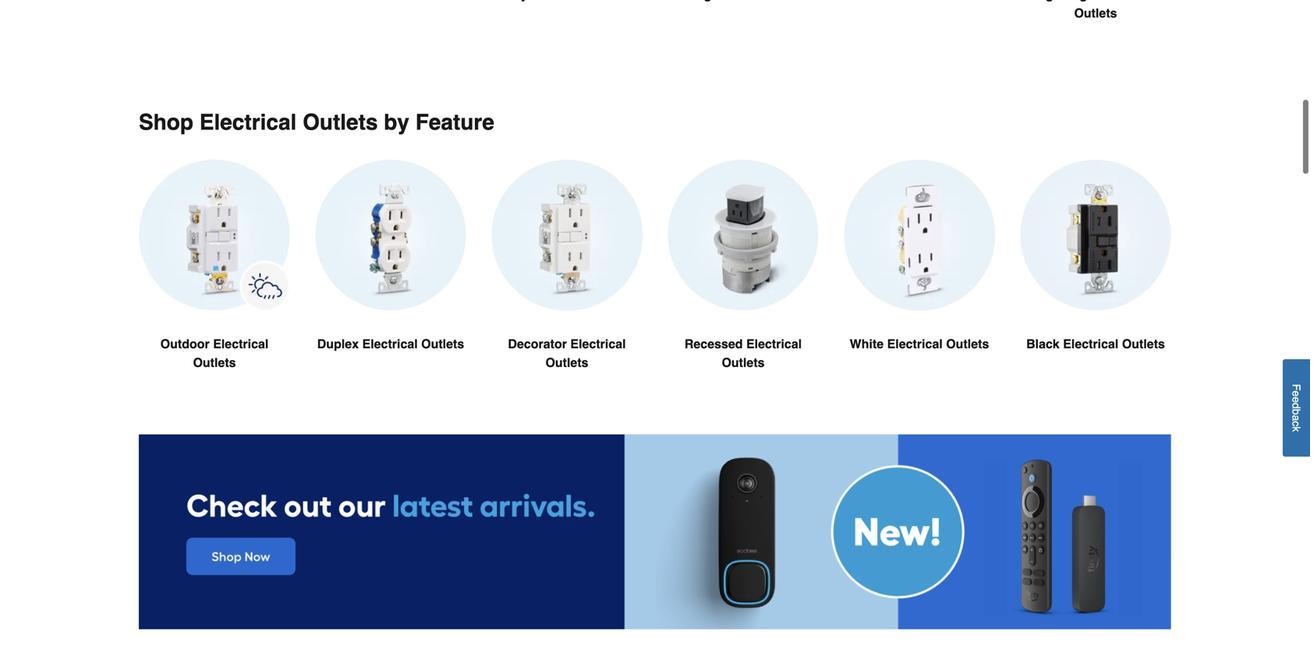 Task type: vqa. For each thing, say whether or not it's contained in the screenshot.
F
yes



Task type: locate. For each thing, give the bounding box(es) containing it.
black
[[1027, 337, 1060, 352]]

outlets inside night light electrical outlets
[[1075, 6, 1118, 20]]

electrical inside recessed electrical outlets
[[747, 337, 802, 352]]

shop
[[139, 110, 194, 135]]

decorator electrical outlets link
[[492, 160, 643, 410]]

f e e d b a c k
[[1291, 385, 1304, 433]]

electrical inside outdoor electrical outlets
[[213, 337, 269, 352]]

light
[[1069, 0, 1100, 2]]

white electrical outlets
[[850, 337, 990, 352]]

outlets
[[1075, 6, 1118, 20], [303, 110, 378, 135], [421, 337, 464, 352], [947, 337, 990, 352], [1123, 337, 1166, 352], [193, 356, 236, 370], [546, 356, 589, 370], [722, 356, 765, 370]]

electrical inside decorator electrical outlets
[[571, 337, 626, 352]]

electrical inside the black electrical outlets link
[[1064, 337, 1119, 352]]

outlets for outdoor electrical outlets
[[193, 356, 236, 370]]

outlets inside outdoor electrical outlets
[[193, 356, 236, 370]]

duplex
[[317, 337, 359, 352]]

e up "b"
[[1291, 397, 1304, 403]]

outlets inside decorator electrical outlets
[[546, 356, 589, 370]]

electrical inside "duplex electrical outlets" link
[[362, 337, 418, 352]]

a
[[1291, 416, 1304, 422]]

e
[[1291, 391, 1304, 397], [1291, 397, 1304, 403]]

a white decorator electrical outlet. image
[[492, 160, 643, 311]]

shop electrical outlets by feature
[[139, 110, 495, 135]]

feature
[[416, 110, 495, 135]]

electrical
[[1103, 0, 1159, 2], [200, 110, 297, 135], [213, 337, 269, 352], [362, 337, 418, 352], [571, 337, 626, 352], [747, 337, 802, 352], [888, 337, 943, 352], [1064, 337, 1119, 352]]

outlets inside recessed electrical outlets
[[722, 356, 765, 370]]

electrical inside night light electrical outlets
[[1103, 0, 1159, 2]]

night light electrical outlets
[[1034, 0, 1159, 20]]

k
[[1291, 427, 1304, 433]]

f e e d b a c k button
[[1284, 360, 1311, 457]]

electrical inside the white electrical outlets link
[[888, 337, 943, 352]]

2 e from the top
[[1291, 397, 1304, 403]]

a white recessed outlet. image
[[668, 160, 819, 311]]

decorator electrical outlets
[[508, 337, 626, 370]]

black electrical outlets link
[[1021, 160, 1172, 391]]

e up d
[[1291, 391, 1304, 397]]

decorator
[[508, 337, 567, 352]]

outlets for shop electrical outlets by feature
[[303, 110, 378, 135]]

electrical for decorator electrical outlets
[[571, 337, 626, 352]]



Task type: describe. For each thing, give the bounding box(es) containing it.
outdoor
[[160, 337, 210, 352]]

a traditional duplex outlet. image
[[315, 160, 467, 311]]

a white weather-resistant duplex outdoor outlet. image
[[139, 160, 290, 311]]

a black electrical outlet. image
[[1021, 160, 1172, 311]]

night
[[1034, 0, 1066, 2]]

c
[[1291, 422, 1304, 427]]

electrical for duplex electrical outlets
[[362, 337, 418, 352]]

b
[[1291, 410, 1304, 416]]

d
[[1291, 403, 1304, 410]]

f
[[1291, 385, 1304, 391]]

electrical for black electrical outlets
[[1064, 337, 1119, 352]]

outlets for white electrical outlets
[[947, 337, 990, 352]]

duplex electrical outlets
[[317, 337, 464, 352]]

duplex electrical outlets link
[[315, 160, 467, 391]]

recessed electrical outlets
[[685, 337, 802, 370]]

outlets for duplex electrical outlets
[[421, 337, 464, 352]]

white
[[850, 337, 884, 352]]

a white electrical outlet. image
[[844, 160, 996, 311]]

recessed electrical outlets link
[[668, 160, 819, 410]]

outlets for black electrical outlets
[[1123, 337, 1166, 352]]

recessed
[[685, 337, 743, 352]]

electrical for outdoor electrical outlets
[[213, 337, 269, 352]]

electrical for white electrical outlets
[[888, 337, 943, 352]]

outdoor electrical outlets link
[[139, 160, 290, 410]]

outlets for decorator electrical outlets
[[546, 356, 589, 370]]

by
[[384, 110, 410, 135]]

black electrical outlets
[[1027, 337, 1166, 352]]

night light electrical outlets link
[[1021, 0, 1172, 60]]

outlets for recessed electrical outlets
[[722, 356, 765, 370]]

outdoor electrical outlets
[[160, 337, 269, 370]]

electrical for shop electrical outlets by feature
[[200, 110, 297, 135]]

1 e from the top
[[1291, 391, 1304, 397]]

electrical for recessed electrical outlets
[[747, 337, 802, 352]]

advertisement region
[[139, 435, 1172, 633]]

white electrical outlets link
[[844, 160, 996, 391]]



